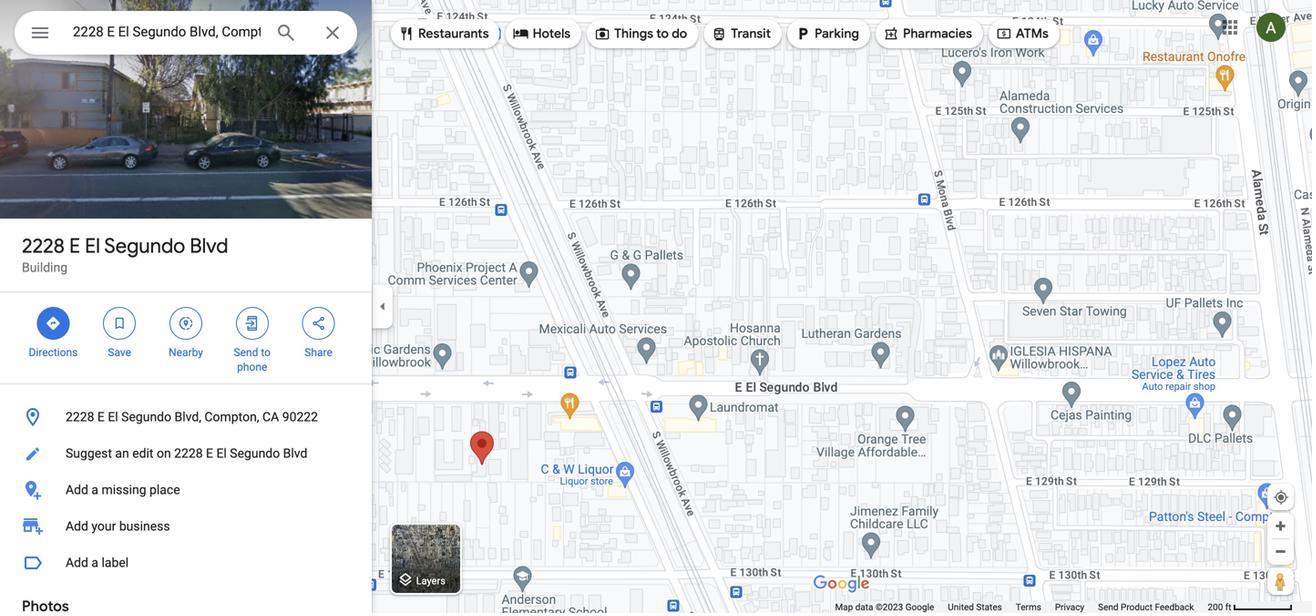 Task type: describe. For each thing, give the bounding box(es) containing it.
nearby
[[169, 346, 203, 359]]

 hotels
[[513, 24, 571, 44]]

suggest
[[66, 446, 112, 461]]

pharmacies
[[903, 26, 972, 42]]

send for send product feedback
[[1098, 602, 1119, 613]]

2228 for blvd
[[22, 233, 65, 259]]

2 vertical spatial el
[[216, 446, 227, 461]]

compton,
[[205, 410, 259, 425]]

suggest an edit on 2228 e el segundo blvd
[[66, 446, 307, 461]]

 search field
[[15, 11, 357, 58]]

share
[[305, 346, 333, 359]]


[[883, 24, 900, 44]]


[[29, 20, 51, 46]]

google
[[906, 602, 935, 613]]

collapse side panel image
[[373, 297, 393, 317]]


[[244, 314, 260, 334]]

90222
[[282, 410, 318, 425]]

none field inside 2228 e el segundo blvd, compton, ca 90222 field
[[73, 21, 261, 43]]

add a missing place
[[66, 483, 180, 498]]

2228 for blvd,
[[66, 410, 94, 425]]

an
[[115, 446, 129, 461]]

ft
[[1226, 602, 1232, 613]]

e for blvd,
[[97, 410, 105, 425]]


[[310, 314, 327, 334]]

©2023
[[876, 602, 904, 613]]

2228 e el segundo blvd, compton, ca 90222
[[66, 410, 318, 425]]

do
[[672, 26, 687, 42]]

segundo for blvd
[[104, 233, 185, 259]]

google account: angela cha  
(angela.cha@adept.ai) image
[[1257, 13, 1286, 42]]

united states
[[948, 602, 1002, 613]]

privacy button
[[1055, 602, 1085, 613]]

add a label
[[66, 556, 129, 571]]

on
[[157, 446, 171, 461]]


[[178, 314, 194, 334]]

a for missing
[[91, 483, 98, 498]]

place
[[149, 483, 180, 498]]

blvd inside '2228 e el segundo blvd building'
[[190, 233, 228, 259]]

parking
[[815, 26, 859, 42]]

privacy
[[1055, 602, 1085, 613]]

google maps element
[[0, 0, 1313, 613]]

suggest an edit on 2228 e el segundo blvd button
[[0, 436, 372, 472]]

 atms
[[996, 24, 1049, 44]]

things
[[614, 26, 654, 42]]


[[711, 24, 728, 44]]

layers
[[416, 575, 446, 587]]

send product feedback
[[1098, 602, 1194, 613]]

label
[[102, 556, 129, 571]]

add for add your business
[[66, 519, 88, 534]]


[[594, 24, 611, 44]]

e for blvd
[[69, 233, 80, 259]]

edit
[[132, 446, 154, 461]]

business
[[119, 519, 170, 534]]

2 vertical spatial segundo
[[230, 446, 280, 461]]

save
[[108, 346, 131, 359]]

terms button
[[1016, 602, 1042, 613]]

to inside send to phone
[[261, 346, 271, 359]]


[[795, 24, 811, 44]]

add a label button
[[0, 545, 372, 582]]



Task type: locate. For each thing, give the bounding box(es) containing it.
to up phone
[[261, 346, 271, 359]]

to
[[657, 26, 669, 42], [261, 346, 271, 359]]

a inside button
[[91, 556, 98, 571]]

 button
[[15, 11, 66, 58]]

2228 inside '2228 e el segundo blvd building'
[[22, 233, 65, 259]]

add inside button
[[66, 556, 88, 571]]

0 vertical spatial segundo
[[104, 233, 185, 259]]

segundo down the ca
[[230, 446, 280, 461]]


[[513, 24, 529, 44]]

e inside '2228 e el segundo blvd building'
[[69, 233, 80, 259]]

send product feedback button
[[1098, 602, 1194, 613]]

actions for 2228 e el segundo blvd region
[[0, 293, 372, 384]]

data
[[856, 602, 874, 613]]

send to phone
[[234, 346, 271, 374]]

1 horizontal spatial e
[[97, 410, 105, 425]]

 restaurants
[[398, 24, 489, 44]]

1 add from the top
[[66, 483, 88, 498]]

0 horizontal spatial to
[[261, 346, 271, 359]]

add for add a missing place
[[66, 483, 88, 498]]

2228 right on
[[174, 446, 203, 461]]

directions
[[29, 346, 78, 359]]

2228 E El Segundo Blvd, Compton, CA 90222 field
[[15, 11, 357, 55]]

1 horizontal spatial el
[[108, 410, 118, 425]]

0 vertical spatial el
[[85, 233, 100, 259]]

send inside button
[[1098, 602, 1119, 613]]

transit
[[731, 26, 771, 42]]

blvd inside button
[[283, 446, 307, 461]]

el for blvd
[[85, 233, 100, 259]]

blvd up the 
[[190, 233, 228, 259]]

el for blvd,
[[108, 410, 118, 425]]

1 horizontal spatial blvd
[[283, 446, 307, 461]]

send up phone
[[234, 346, 258, 359]]

footer containing map data ©2023 google
[[835, 602, 1208, 613]]

2 horizontal spatial e
[[206, 446, 213, 461]]

2 a from the top
[[91, 556, 98, 571]]

200 ft
[[1208, 602, 1232, 613]]

1 vertical spatial a
[[91, 556, 98, 571]]

hotels
[[533, 26, 571, 42]]

add inside "button"
[[66, 483, 88, 498]]

0 horizontal spatial blvd
[[190, 233, 228, 259]]

feedback
[[1155, 602, 1194, 613]]

1 horizontal spatial to
[[657, 26, 669, 42]]

a
[[91, 483, 98, 498], [91, 556, 98, 571]]

1 vertical spatial blvd
[[283, 446, 307, 461]]

2 vertical spatial add
[[66, 556, 88, 571]]

segundo
[[104, 233, 185, 259], [121, 410, 171, 425], [230, 446, 280, 461]]

2228 e el segundo blvd, compton, ca 90222 button
[[0, 399, 372, 436]]

 transit
[[711, 24, 771, 44]]

0 vertical spatial send
[[234, 346, 258, 359]]

map data ©2023 google
[[835, 602, 935, 613]]

1 vertical spatial to
[[261, 346, 271, 359]]

terms
[[1016, 602, 1042, 613]]

segundo inside '2228 e el segundo blvd building'
[[104, 233, 185, 259]]

0 vertical spatial a
[[91, 483, 98, 498]]

your
[[91, 519, 116, 534]]

200
[[1208, 602, 1223, 613]]

send inside send to phone
[[234, 346, 258, 359]]

1 horizontal spatial 2228
[[66, 410, 94, 425]]

segundo up 
[[104, 233, 185, 259]]

blvd
[[190, 233, 228, 259], [283, 446, 307, 461]]

 parking
[[795, 24, 859, 44]]

phone
[[237, 361, 267, 374]]

None field
[[73, 21, 261, 43]]

a left missing
[[91, 483, 98, 498]]

add for add a label
[[66, 556, 88, 571]]

map
[[835, 602, 853, 613]]

0 horizontal spatial e
[[69, 233, 80, 259]]

a for label
[[91, 556, 98, 571]]

0 vertical spatial 2228
[[22, 233, 65, 259]]

2 vertical spatial e
[[206, 446, 213, 461]]

ca
[[263, 410, 279, 425]]

show your location image
[[1273, 489, 1290, 506]]

1 vertical spatial segundo
[[121, 410, 171, 425]]

1 vertical spatial add
[[66, 519, 88, 534]]

200 ft button
[[1208, 602, 1293, 613]]

e
[[69, 233, 80, 259], [97, 410, 105, 425], [206, 446, 213, 461]]

show street view coverage image
[[1268, 568, 1294, 595]]

send for send to phone
[[234, 346, 258, 359]]

el
[[85, 233, 100, 259], [108, 410, 118, 425], [216, 446, 227, 461]]

a inside "button"
[[91, 483, 98, 498]]

atms
[[1016, 26, 1049, 42]]

a left label
[[91, 556, 98, 571]]

3 add from the top
[[66, 556, 88, 571]]

restaurants
[[418, 26, 489, 42]]

add left label
[[66, 556, 88, 571]]

1 a from the top
[[91, 483, 98, 498]]

to left do
[[657, 26, 669, 42]]

2 horizontal spatial 2228
[[174, 446, 203, 461]]

footer inside google maps element
[[835, 602, 1208, 613]]

missing
[[102, 483, 146, 498]]

2228 up building on the top of the page
[[22, 233, 65, 259]]


[[996, 24, 1013, 44]]

2228 e el segundo blvd main content
[[0, 0, 372, 613]]

el inside '2228 e el segundo blvd building'
[[85, 233, 100, 259]]

zoom in image
[[1274, 520, 1288, 533]]


[[45, 314, 61, 334]]

1 vertical spatial el
[[108, 410, 118, 425]]

 pharmacies
[[883, 24, 972, 44]]

add
[[66, 483, 88, 498], [66, 519, 88, 534], [66, 556, 88, 571]]

1 vertical spatial e
[[97, 410, 105, 425]]

2 add from the top
[[66, 519, 88, 534]]

product
[[1121, 602, 1153, 613]]

zoom out image
[[1274, 545, 1288, 559]]

footer
[[835, 602, 1208, 613]]

1 vertical spatial send
[[1098, 602, 1119, 613]]

add left your on the bottom left
[[66, 519, 88, 534]]

0 horizontal spatial el
[[85, 233, 100, 259]]

united
[[948, 602, 974, 613]]

states
[[977, 602, 1002, 613]]

blvd down 90222
[[283, 446, 307, 461]]

united states button
[[948, 602, 1002, 613]]

0 vertical spatial blvd
[[190, 233, 228, 259]]

add your business
[[66, 519, 170, 534]]

blvd,
[[175, 410, 201, 425]]

add a missing place button
[[0, 472, 372, 509]]

2 horizontal spatial el
[[216, 446, 227, 461]]

segundo up edit
[[121, 410, 171, 425]]

2228 up "suggest"
[[66, 410, 94, 425]]

building
[[22, 260, 68, 275]]

0 vertical spatial add
[[66, 483, 88, 498]]

to inside " things to do"
[[657, 26, 669, 42]]

0 horizontal spatial 2228
[[22, 233, 65, 259]]

1 horizontal spatial send
[[1098, 602, 1119, 613]]

0 vertical spatial e
[[69, 233, 80, 259]]

0 horizontal spatial send
[[234, 346, 258, 359]]

send
[[234, 346, 258, 359], [1098, 602, 1119, 613]]


[[111, 314, 128, 334]]

add down "suggest"
[[66, 483, 88, 498]]

2228 e el segundo blvd building
[[22, 233, 228, 275]]

2228
[[22, 233, 65, 259], [66, 410, 94, 425], [174, 446, 203, 461]]

0 vertical spatial to
[[657, 26, 669, 42]]

segundo for blvd,
[[121, 410, 171, 425]]

1 vertical spatial 2228
[[66, 410, 94, 425]]

 things to do
[[594, 24, 687, 44]]


[[398, 24, 415, 44]]

send left 'product'
[[1098, 602, 1119, 613]]

add your business link
[[0, 509, 372, 545]]

2 vertical spatial 2228
[[174, 446, 203, 461]]



Task type: vqa. For each thing, say whether or not it's contained in the screenshot.
SEND PRODUCT FEEDBACK button
yes



